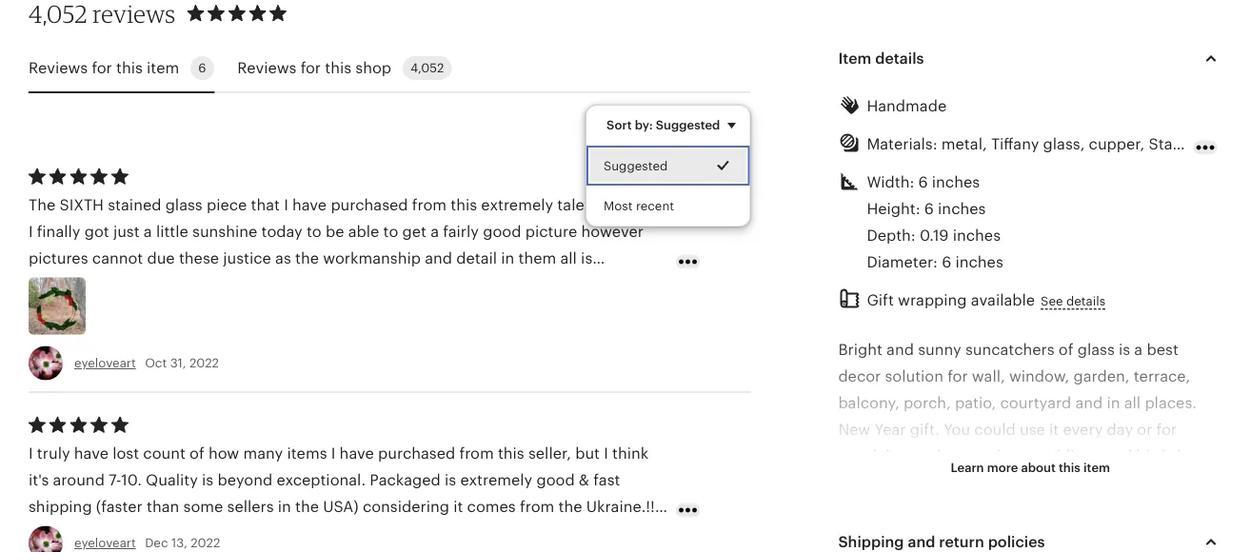 Task type: locate. For each thing, give the bounding box(es) containing it.
1 vertical spatial suncatchers
[[872, 528, 961, 545]]

0 horizontal spatial be
[[326, 224, 344, 241]]

2022 right 31,
[[189, 356, 219, 371]]

1 vertical spatial extremely
[[460, 472, 532, 489]]

and up "every"
[[1075, 395, 1103, 412]]

1 horizontal spatial have
[[292, 197, 327, 214]]

1 horizontal spatial of
[[1059, 341, 1073, 358]]

0 vertical spatial shipping
[[197, 277, 261, 294]]

is inside the sixth stained glass piece that i have purchased from this extremely talented artist! i finally got just a little sunshine today to be able to get a fairly good picture however pictures cannot due these justice as the workmanship and detail in them all is breathtaking. very fast shipping especially coming from the ukraine and packaged very well. thank you for everything! 🎄💖
[[581, 250, 592, 267]]

glass,
[[1043, 136, 1085, 153]]

metal,
[[942, 136, 987, 153]]

sellers
[[227, 499, 274, 516]]

glass right the stain
[[1190, 136, 1227, 153]]

2022 up 💖
[[191, 536, 220, 550]]

this
[[116, 59, 143, 76], [325, 59, 351, 76], [451, 197, 477, 214], [498, 445, 524, 462], [1059, 461, 1081, 475], [172, 525, 199, 542]]

how
[[208, 445, 239, 462]]

0 vertical spatial fast
[[166, 277, 193, 294]]

good up detail at the top of page
[[483, 224, 521, 241]]

shipping inside i truly have lost count of how many items i have purchased from this seller, but i think it's around 7-10. quality is beyond exceptional. packaged is extremely good & fast shipping (faster than some sellers in the usa) considering it comes from the ukraine.!! highly recommend this seller. (god bless all in the ukraine, usa is praying & standing behind you.)  💛💙💛💙 💖
[[29, 499, 92, 516]]

0 horizontal spatial all
[[331, 525, 348, 542]]

2 reviews from the left
[[237, 59, 297, 76]]

a inside and suncatchers can also be a nice present to
[[1052, 528, 1060, 545]]

as
[[275, 250, 291, 267], [1010, 448, 1026, 465]]

1 vertical spatial shipping
[[29, 499, 92, 516]]

shop
[[355, 59, 391, 76]]

especially
[[265, 277, 337, 294]]

cannot
[[92, 250, 143, 267]]

tiffany
[[991, 136, 1039, 153]]

decor
[[838, 368, 881, 385]]

0 vertical spatial be
[[326, 224, 344, 241]]

get
[[402, 224, 426, 241]]

0 horizontal spatial reviews
[[29, 59, 88, 76]]

from right coming
[[401, 277, 435, 294]]

1 horizontal spatial suncatchers
[[965, 341, 1055, 358]]

suggested inside dropdown button
[[656, 117, 720, 132]]

is up packaged
[[581, 250, 592, 267]]

a
[[144, 224, 152, 241], [430, 224, 439, 241], [1134, 341, 1143, 358], [1052, 528, 1060, 545]]

tab list
[[29, 45, 751, 93]]

new
[[838, 421, 871, 438]]

this inside dropdown button
[[1059, 461, 1081, 475]]

0 horizontal spatial fast
[[166, 277, 193, 294]]

it right use
[[1049, 421, 1059, 438]]

more
[[987, 461, 1018, 475]]

1 vertical spatial glass
[[165, 197, 203, 214]]

0 vertical spatial eyeloveart
[[74, 356, 136, 371]]

extremely up picture
[[481, 197, 553, 214]]

available
[[971, 292, 1035, 309]]

just
[[113, 224, 140, 241]]

and left return
[[908, 534, 935, 551]]

return
[[939, 534, 984, 551]]

lost
[[113, 445, 139, 462]]

than
[[147, 499, 179, 516]]

finally
[[37, 224, 80, 241]]

gift.
[[910, 421, 939, 438]]

0 horizontal spatial good
[[483, 224, 521, 241]]

details
[[875, 50, 924, 67], [1066, 294, 1106, 308]]

never
[[918, 475, 959, 492]]

recommend
[[79, 525, 168, 542]]

2 eyeloveart from the top
[[74, 536, 136, 550]]

as inside the sixth stained glass piece that i have purchased from this extremely talented artist! i finally got just a little sunshine today to be able to get a fairly good picture however pictures cannot due these justice as the workmanship and detail in them all is breathtaking. very fast shipping especially coming from the ukraine and packaged very well. thank you for everything! 🎄💖
[[275, 250, 291, 267]]

to right present
[[1159, 528, 1174, 545]]

the up "especially"
[[295, 250, 319, 267]]

see
[[1041, 294, 1063, 308]]

from
[[412, 197, 447, 214], [401, 277, 435, 294], [459, 445, 494, 462], [520, 499, 554, 516]]

all down 'usa)'
[[331, 525, 348, 542]]

sunshine
[[192, 224, 257, 241]]

wall,
[[972, 368, 1005, 385]]

details right see
[[1066, 294, 1106, 308]]

0 vertical spatial all
[[560, 250, 577, 267]]

1 horizontal spatial as
[[1010, 448, 1026, 465]]

purchased up able on the top left of page
[[331, 197, 408, 214]]

1 horizontal spatial all
[[560, 250, 577, 267]]

0 vertical spatial suggested
[[656, 117, 720, 132]]

0 vertical spatial details
[[875, 50, 924, 67]]

1 horizontal spatial good
[[536, 472, 575, 489]]

a left best
[[1134, 341, 1143, 358]]

extremely
[[481, 197, 553, 214], [460, 472, 532, 489]]

tab list containing reviews for this item
[[29, 45, 751, 93]]

to left get
[[383, 224, 398, 241]]

very
[[130, 277, 162, 294]]

items
[[287, 445, 327, 462]]

the
[[29, 197, 55, 214]]

i left finally
[[29, 224, 33, 241]]

0 horizontal spatial glass
[[165, 197, 203, 214]]

2 vertical spatial all
[[331, 525, 348, 542]]

it inside i truly have lost count of how many items i have purchased from this seller, but i think it's around 7-10. quality is beyond exceptional. packaged is extremely good & fast shipping (faster than some sellers in the usa) considering it comes from the ukraine.!! highly recommend this seller. (god bless all in the ukraine, usa is praying & standing behind you.)  💛💙💛💙 💖
[[453, 499, 463, 516]]

stain
[[1149, 136, 1186, 153]]

be left able on the top left of page
[[326, 224, 344, 241]]

1 vertical spatial of
[[190, 445, 204, 462]]

a inside bright and sunny suncatchers of glass is a best decor solution for wall, window, garden, terrace, balcony, porch, patio, courtyard and in all places. new year gift. you could use it every day or for special occasions such as weddings and birthday. your gests never going to forget this.
[[1134, 341, 1143, 358]]

1 vertical spatial eyeloveart
[[74, 536, 136, 550]]

good inside i truly have lost count of how many items i have purchased from this seller, but i think it's around 7-10. quality is beyond exceptional. packaged is extremely good & fast shipping (faster than some sellers in the usa) considering it comes from the ukraine.!! highly recommend this seller. (god bless all in the ukraine, usa is praying & standing behind you.)  💛💙💛💙 💖
[[536, 472, 575, 489]]

inches
[[932, 174, 980, 191], [938, 200, 986, 217], [953, 227, 1001, 244], [955, 254, 1003, 271]]

good inside the sixth stained glass piece that i have purchased from this extremely talented artist! i finally got just a little sunshine today to be able to get a fairly good picture however pictures cannot due these justice as the workmanship and detail in them all is breathtaking. very fast shipping especially coming from the ukraine and packaged very well. thank you for everything! 🎄💖
[[483, 224, 521, 241]]

purchased up packaged
[[378, 445, 455, 462]]

suggested
[[656, 117, 720, 132], [604, 158, 668, 173]]

fast up ukraine.!!
[[593, 472, 620, 489]]

all inside the sixth stained glass piece that i have purchased from this extremely talented artist! i finally got just a little sunshine today to be able to get a fairly good picture however pictures cannot due these justice as the workmanship and detail in them all is breathtaking. very fast shipping especially coming from the ukraine and packaged very well. thank you for everything! 🎄💖
[[560, 250, 577, 267]]

bless
[[290, 525, 327, 542]]

it up usa
[[453, 499, 463, 516]]

suncatchers inside bright and sunny suncatchers of glass is a best decor solution for wall, window, garden, terrace, balcony, porch, patio, courtyard and in all places. new year gift. you could use it every day or for special occasions such as weddings and birthday. your gests never going to forget this.
[[965, 341, 1055, 358]]

shipping
[[197, 277, 261, 294], [29, 499, 92, 516]]

suggested up most recent
[[604, 158, 668, 173]]

1 vertical spatial be
[[1029, 528, 1048, 545]]

1 horizontal spatial it
[[1049, 421, 1059, 438]]

1 reviews from the left
[[29, 59, 88, 76]]

have up around
[[74, 445, 109, 462]]

1 vertical spatial &
[[570, 525, 581, 542]]

standing
[[585, 525, 648, 542]]

0 horizontal spatial of
[[190, 445, 204, 462]]

1 vertical spatial suggested
[[604, 158, 668, 173]]

0 horizontal spatial item
[[147, 59, 179, 76]]

all up or
[[1124, 395, 1141, 412]]

2 horizontal spatial all
[[1124, 395, 1141, 412]]

0 vertical spatial suncatchers
[[965, 341, 1055, 358]]

1 vertical spatial it
[[453, 499, 463, 516]]

1 vertical spatial good
[[536, 472, 575, 489]]

eyeloveart up "you.)"
[[74, 536, 136, 550]]

breathtaking.
[[29, 277, 126, 294]]

good for from
[[536, 472, 575, 489]]

usa
[[461, 525, 491, 542]]

all inside bright and sunny suncatchers of glass is a best decor solution for wall, window, garden, terrace, balcony, porch, patio, courtyard and in all places. new year gift. you could use it every day or for special occasions such as weddings and birthday. your gests never going to forget this.
[[1124, 395, 1141, 412]]

patio,
[[955, 395, 996, 412]]

glass up little at the top left
[[165, 197, 203, 214]]

eyeloveart link left oct
[[74, 356, 136, 371]]

as right such
[[1010, 448, 1026, 465]]

suncatchers down gests
[[872, 528, 961, 545]]

suggested right by:
[[656, 117, 720, 132]]

0 vertical spatial 2022
[[189, 356, 219, 371]]

& right praying
[[570, 525, 581, 542]]

all
[[560, 250, 577, 267], [1124, 395, 1141, 412], [331, 525, 348, 542]]

0 vertical spatial it
[[1049, 421, 1059, 438]]

0 vertical spatial extremely
[[481, 197, 553, 214]]

shipping down justice
[[197, 277, 261, 294]]

& down the but
[[579, 472, 589, 489]]

2 vertical spatial glass
[[1078, 341, 1115, 358]]

1 horizontal spatial shipping
[[197, 277, 261, 294]]

extremely up comes
[[460, 472, 532, 489]]

in up (god
[[278, 499, 291, 516]]

from up get
[[412, 197, 447, 214]]

shipping
[[838, 534, 904, 551]]

0 horizontal spatial details
[[875, 50, 924, 67]]

eyeloveart dec 13, 2022
[[74, 536, 220, 550]]

purchased inside the sixth stained glass piece that i have purchased from this extremely talented artist! i finally got just a little sunshine today to be able to get a fairly good picture however pictures cannot due these justice as the workmanship and detail in them all is breathtaking. very fast shipping especially coming from the ukraine and packaged very well. thank you for everything! 🎄💖
[[331, 197, 408, 214]]

0 vertical spatial eyeloveart link
[[74, 356, 136, 371]]

1 vertical spatial as
[[1010, 448, 1026, 465]]

1 vertical spatial fast
[[593, 472, 620, 489]]

you
[[114, 303, 141, 321]]

1 horizontal spatial reviews
[[237, 59, 297, 76]]

0 horizontal spatial suncatchers
[[872, 528, 961, 545]]

1 horizontal spatial item
[[1084, 461, 1110, 475]]

details inside dropdown button
[[875, 50, 924, 67]]

glass up garden,
[[1078, 341, 1115, 358]]

view details of this review photo by eyeloveart image
[[29, 278, 86, 335]]

eyeloveart link for eyeloveart oct 31, 2022
[[74, 356, 136, 371]]

the up bless
[[295, 499, 319, 516]]

considering
[[363, 499, 449, 516]]

1 vertical spatial purchased
[[378, 445, 455, 462]]

details right the item
[[875, 50, 924, 67]]

extremely inside the sixth stained glass piece that i have purchased from this extremely talented artist! i finally got just a little sunshine today to be able to get a fairly good picture however pictures cannot due these justice as the workmanship and detail in them all is breathtaking. very fast shipping especially coming from the ukraine and packaged very well. thank you for everything! 🎄💖
[[481, 197, 553, 214]]

0 horizontal spatial shipping
[[29, 499, 92, 516]]

0 vertical spatial of
[[1059, 341, 1073, 358]]

menu containing suggested
[[586, 105, 751, 227]]

solution
[[885, 368, 944, 385]]

2022 for eyeloveart oct 31, 2022
[[189, 356, 219, 371]]

menu
[[586, 105, 751, 227]]

this.
[[1077, 475, 1108, 492]]

glass inside bright and sunny suncatchers of glass is a best decor solution for wall, window, garden, terrace, balcony, porch, patio, courtyard and in all places. new year gift. you could use it every day or for special occasions such as weddings and birthday. your gests never going to forget this.
[[1078, 341, 1115, 358]]

ukraine
[[467, 277, 522, 294]]

be right also
[[1029, 528, 1048, 545]]

0 horizontal spatial have
[[74, 445, 109, 462]]

as down today
[[275, 250, 291, 267]]

1 vertical spatial item
[[1084, 461, 1110, 475]]

2 eyeloveart link from the top
[[74, 536, 136, 550]]

you.)
[[84, 552, 120, 552]]

1 eyeloveart link from the top
[[74, 356, 136, 371]]

0 vertical spatial glass
[[1190, 136, 1227, 153]]

be
[[326, 224, 344, 241], [1029, 528, 1048, 545]]

0 horizontal spatial it
[[453, 499, 463, 516]]

of inside i truly have lost count of how many items i have purchased from this seller, but i think it's around 7-10. quality is beyond exceptional. packaged is extremely good & fast shipping (faster than some sellers in the usa) considering it comes from the ukraine.!! highly recommend this seller. (god bless all in the ukraine, usa is praying & standing behind you.)  💛💙💛💙 💖
[[190, 445, 204, 462]]

eyeloveart for eyeloveart dec 13, 2022
[[74, 536, 136, 550]]

1 eyeloveart from the top
[[74, 356, 136, 371]]

picture
[[525, 224, 577, 241]]

0 vertical spatial good
[[483, 224, 521, 241]]

glass inside the sixth stained glass piece that i have purchased from this extremely talented artist! i finally got just a little sunshine today to be able to get a fairly good picture however pictures cannot due these justice as the workmanship and detail in them all is breathtaking. very fast shipping especially coming from the ukraine and packaged very well. thank you for everything! 🎄💖
[[165, 197, 203, 214]]

to right today
[[307, 224, 322, 241]]

i
[[284, 197, 288, 214], [29, 224, 33, 241], [29, 445, 33, 462], [331, 445, 336, 462], [604, 445, 608, 462]]

0 vertical spatial purchased
[[331, 197, 408, 214]]

and down fairly
[[425, 250, 452, 267]]

item
[[147, 59, 179, 76], [1084, 461, 1110, 475]]

the down considering
[[369, 525, 393, 542]]

inches up gift wrapping available see details
[[955, 254, 1003, 271]]

is right packaged
[[445, 472, 456, 489]]

to right going
[[1009, 475, 1024, 492]]

inches down 'metal,'
[[932, 174, 980, 191]]

1 horizontal spatial details
[[1066, 294, 1106, 308]]

suncatchers up wall,
[[965, 341, 1055, 358]]

1 vertical spatial 2022
[[191, 536, 220, 550]]

shipping up highly
[[29, 499, 92, 516]]

year
[[875, 421, 906, 438]]

of left how
[[190, 445, 204, 462]]

that
[[251, 197, 280, 214]]

a right just
[[144, 224, 152, 241]]

1 vertical spatial details
[[1066, 294, 1106, 308]]

a left nice
[[1052, 528, 1060, 545]]

1 horizontal spatial fast
[[593, 472, 620, 489]]

shipping inside the sixth stained glass piece that i have purchased from this extremely talented artist! i finally got just a little sunshine today to be able to get a fairly good picture however pictures cannot due these justice as the workmanship and detail in them all is breathtaking. very fast shipping especially coming from the ukraine and packaged very well. thank you for everything! 🎄💖
[[197, 277, 261, 294]]

some
[[183, 499, 223, 516]]

in left them on the top left of the page
[[501, 250, 514, 267]]

birthday.
[[1136, 448, 1201, 465]]

2022 for eyeloveart dec 13, 2022
[[191, 536, 220, 550]]

eyeloveart link
[[74, 356, 136, 371], [74, 536, 136, 550]]

fast
[[166, 277, 193, 294], [593, 472, 620, 489]]

eyeloveart left oct
[[74, 356, 136, 371]]

forget
[[1029, 475, 1073, 492]]

1 horizontal spatial be
[[1029, 528, 1048, 545]]

of up window,
[[1059, 341, 1073, 358]]

1 horizontal spatial glass
[[1078, 341, 1115, 358]]

have up today
[[292, 197, 327, 214]]

good down seller, at the bottom
[[536, 472, 575, 489]]

places.
[[1145, 395, 1197, 412]]

in up 'day'
[[1107, 395, 1120, 412]]

1 vertical spatial eyeloveart link
[[74, 536, 136, 550]]

purchased
[[331, 197, 408, 214], [378, 445, 455, 462]]

eyeloveart link up "you.)"
[[74, 536, 136, 550]]

glass
[[1190, 136, 1227, 153], [165, 197, 203, 214], [1078, 341, 1115, 358]]

1 vertical spatial all
[[1124, 395, 1141, 412]]

suggested inside 'button'
[[604, 158, 668, 173]]

fast down the due
[[166, 277, 193, 294]]

0 horizontal spatial as
[[275, 250, 291, 267]]

gift
[[867, 292, 894, 309]]

truly
[[37, 445, 70, 462]]

however
[[581, 224, 644, 241]]

0 vertical spatial as
[[275, 250, 291, 267]]

artist!
[[622, 197, 664, 214]]

is right usa
[[495, 525, 507, 542]]

all right them on the top left of the page
[[560, 250, 577, 267]]

is up garden,
[[1119, 341, 1130, 358]]

due
[[147, 250, 175, 267]]

have up exceptional.
[[340, 445, 374, 462]]

to inside bright and sunny suncatchers of glass is a best decor solution for wall, window, garden, terrace, balcony, porch, patio, courtyard and in all places. new year gift. you could use it every day or for special occasions such as weddings and birthday. your gests never going to forget this.
[[1009, 475, 1024, 492]]

handmade
[[867, 97, 947, 115]]

cupper,
[[1089, 136, 1145, 153]]

seller.
[[203, 525, 245, 542]]

2 horizontal spatial glass
[[1190, 136, 1227, 153]]

the up praying
[[558, 499, 582, 516]]



Task type: describe. For each thing, give the bounding box(es) containing it.
all inside i truly have lost count of how many items i have purchased from this seller, but i think it's around 7-10. quality is beyond exceptional. packaged is extremely good & fast shipping (faster than some sellers in the usa) considering it comes from the ukraine.!! highly recommend this seller. (god bless all in the ukraine, usa is praying & standing behind you.)  💛💙💛💙 💖
[[331, 525, 348, 542]]

🎄💖
[[256, 303, 286, 321]]

behind
[[29, 552, 80, 552]]

height:
[[867, 200, 920, 217]]

0 vertical spatial item
[[147, 59, 179, 76]]

be inside the sixth stained glass piece that i have purchased from this extremely talented artist! i finally got just a little sunshine today to be able to get a fairly good picture however pictures cannot due these justice as the workmanship and detail in them all is breathtaking. very fast shipping especially coming from the ukraine and packaged very well. thank you for everything! 🎄💖
[[326, 224, 344, 241]]

of inside bright and sunny suncatchers of glass is a best decor solution for wall, window, garden, terrace, balcony, porch, patio, courtyard and in all places. new year gift. you could use it every day or for special occasions such as weddings and birthday. your gests never going to forget this.
[[1059, 341, 1073, 358]]

could
[[974, 421, 1016, 438]]

i truly have lost count of how many items i have purchased from this seller, but i think it's around 7-10. quality is beyond exceptional. packaged is extremely good & fast shipping (faster than some sellers in the usa) considering it comes from the ukraine.!! highly recommend this seller. (god bless all in the ukraine, usa is praying & standing behind you.)  💛💙💛💙 💖
[[29, 445, 655, 552]]

such
[[971, 448, 1006, 465]]

extremely inside i truly have lost count of how many items i have purchased from this seller, but i think it's around 7-10. quality is beyond exceptional. packaged is extremely good & fast shipping (faster than some sellers in the usa) considering it comes from the ukraine.!! highly recommend this seller. (god bless all in the ukraine, usa is praying & standing behind you.)  💛💙💛💙 💖
[[460, 472, 532, 489]]

comes
[[467, 499, 516, 516]]

i left truly
[[29, 445, 33, 462]]

inches right 0.19
[[953, 227, 1001, 244]]

learn
[[951, 461, 984, 475]]

dec
[[145, 536, 168, 550]]

reviews for reviews for this shop
[[237, 59, 297, 76]]

the down detail at the top of page
[[439, 277, 463, 294]]

think
[[612, 445, 649, 462]]

wrapping
[[898, 292, 967, 309]]

well.
[[29, 303, 62, 321]]

(faster
[[96, 499, 143, 516]]

2 horizontal spatial have
[[340, 445, 374, 462]]

is up some
[[202, 472, 214, 489]]

diameter:
[[867, 254, 938, 271]]

be inside and suncatchers can also be a nice present to
[[1029, 528, 1048, 545]]

weddings
[[1030, 448, 1101, 465]]

best
[[1147, 341, 1179, 358]]

this inside the sixth stained glass piece that i have purchased from this extremely talented artist! i finally got just a little sunshine today to be able to get a fairly good picture however pictures cannot due these justice as the workmanship and detail in them all is breathtaking. very fast shipping especially coming from the ukraine and packaged very well. thank you for everything! 🎄💖
[[451, 197, 477, 214]]

in inside the sixth stained glass piece that i have purchased from this extremely talented artist! i finally got just a little sunshine today to be able to get a fairly good picture however pictures cannot due these justice as the workmanship and detail in them all is breathtaking. very fast shipping especially coming from the ukraine and packaged very well. thank you for everything! 🎄💖
[[501, 250, 514, 267]]

the sixth stained glass piece that i have purchased from this extremely talented artist! i finally got just a little sunshine today to be able to get a fairly good picture however pictures cannot due these justice as the workmanship and detail in them all is breathtaking. very fast shipping especially coming from the ukraine and packaged very well. thank you for everything! 🎄💖
[[29, 197, 665, 321]]

fairly
[[443, 224, 479, 241]]

present
[[1099, 528, 1155, 545]]

about
[[1021, 461, 1056, 475]]

porch,
[[903, 395, 951, 412]]

bright and sunny suncatchers of glass is a best decor solution for wall, window, garden, terrace, balcony, porch, patio, courtyard and in all places. new year gift. you could use it every day or for special occasions such as weddings and birthday. your gests never going to forget this.
[[838, 341, 1201, 492]]

exceptional.
[[277, 472, 366, 489]]

these
[[179, 250, 219, 267]]

reviews for reviews for this item
[[29, 59, 88, 76]]

purchased inside i truly have lost count of how many items i have purchased from this seller, but i think it's around 7-10. quality is beyond exceptional. packaged is extremely good & fast shipping (faster than some sellers in the usa) considering it comes from the ukraine.!! highly recommend this seller. (god bless all in the ukraine, usa is praying & standing behind you.)  💛💙💛💙 💖
[[378, 445, 455, 462]]

learn more about this item
[[951, 461, 1110, 475]]

them
[[518, 250, 556, 267]]

a right get
[[430, 224, 439, 241]]

can
[[965, 528, 992, 545]]

0 vertical spatial &
[[579, 472, 589, 489]]

nice
[[1064, 528, 1095, 545]]

balcony,
[[838, 395, 899, 412]]

ukraine.!!
[[586, 499, 655, 516]]

ukraine,
[[397, 525, 457, 542]]

reviews for this shop
[[237, 59, 391, 76]]

for inside the sixth stained glass piece that i have purchased from this extremely talented artist! i finally got just a little sunshine today to be able to get a fairly good picture however pictures cannot due these justice as the workmanship and detail in them all is breathtaking. very fast shipping especially coming from the ukraine and packaged very well. thank you for everything! 🎄💖
[[145, 303, 165, 321]]

shipping and return policies button
[[821, 519, 1240, 552]]

around
[[53, 472, 105, 489]]

inches up 0.19
[[938, 200, 986, 217]]

gift wrapping available see details
[[867, 292, 1106, 309]]

in inside bright and sunny suncatchers of glass is a best decor solution for wall, window, garden, terrace, balcony, porch, patio, courtyard and in all places. new year gift. you could use it every day or for special occasions such as weddings and birthday. your gests never going to forget this.
[[1107, 395, 1120, 412]]

eyeloveart link for eyeloveart dec 13, 2022
[[74, 536, 136, 550]]

31,
[[170, 356, 186, 371]]

is inside bright and sunny suncatchers of glass is a best decor solution for wall, window, garden, terrace, balcony, porch, patio, courtyard and in all places. new year gift. you could use it every day or for special occasions such as weddings and birthday. your gests never going to forget this.
[[1119, 341, 1130, 358]]

suggested button
[[587, 146, 750, 186]]

width:
[[867, 174, 914, 191]]

use
[[1020, 421, 1045, 438]]

0.19
[[920, 227, 949, 244]]

and down 'day'
[[1105, 448, 1132, 465]]

justice
[[223, 250, 271, 267]]

or
[[1137, 421, 1152, 438]]

highly
[[29, 525, 75, 542]]

💖
[[189, 552, 204, 552]]

also
[[996, 528, 1025, 545]]

detail
[[456, 250, 497, 267]]

and up solution on the right
[[887, 341, 914, 358]]

details inside gift wrapping available see details
[[1066, 294, 1106, 308]]

it inside bright and sunny suncatchers of glass is a best decor solution for wall, window, garden, terrace, balcony, porch, patio, courtyard and in all places. new year gift. you could use it every day or for special occasions such as weddings and birthday. your gests never going to forget this.
[[1049, 421, 1059, 438]]

you
[[943, 421, 970, 438]]

from up praying
[[520, 499, 554, 516]]

terrace,
[[1134, 368, 1190, 385]]

in down 'usa)'
[[352, 525, 365, 542]]

by:
[[635, 117, 653, 132]]

item
[[838, 50, 872, 67]]

day
[[1107, 421, 1133, 438]]

as inside bright and sunny suncatchers of glass is a best decor solution for wall, window, garden, terrace, balcony, porch, patio, courtyard and in all places. new year gift. you could use it every day or for special occasions such as weddings and birthday. your gests never going to forget this.
[[1010, 448, 1026, 465]]

fast inside i truly have lost count of how many items i have purchased from this seller, but i think it's around 7-10. quality is beyond exceptional. packaged is extremely good & fast shipping (faster than some sellers in the usa) considering it comes from the ukraine.!! highly recommend this seller. (god bless all in the ukraine, usa is praying & standing behind you.)  💛💙💛💙 💖
[[593, 472, 620, 489]]

sort by: suggested button
[[592, 105, 757, 145]]

i right the but
[[604, 445, 608, 462]]

13,
[[171, 536, 187, 550]]

from up comes
[[459, 445, 494, 462]]

sort by: suggested
[[607, 117, 720, 132]]

7-
[[109, 472, 121, 489]]

i right items
[[331, 445, 336, 462]]

special
[[838, 448, 890, 465]]

thank
[[66, 303, 110, 321]]

little
[[156, 224, 188, 241]]

good for them
[[483, 224, 521, 241]]

praying
[[511, 525, 566, 542]]

materials: metal, tiffany glass, cupper, stain glass
[[867, 136, 1227, 153]]

(god
[[249, 525, 285, 542]]

today
[[261, 224, 303, 241]]

suncatchers inside and suncatchers can also be a nice present to
[[872, 528, 961, 545]]

and inside dropdown button
[[908, 534, 935, 551]]

fast inside the sixth stained glass piece that i have purchased from this extremely talented artist! i finally got just a little sunshine today to be able to get a fairly good picture however pictures cannot due these justice as the workmanship and detail in them all is breathtaking. very fast shipping especially coming from the ukraine and packaged very well. thank you for everything! 🎄💖
[[166, 277, 193, 294]]

i right that
[[284, 197, 288, 214]]

going
[[963, 475, 1005, 492]]

stained
[[108, 197, 161, 214]]

and down them on the top left of the page
[[526, 277, 554, 294]]

item details
[[838, 50, 924, 67]]

item inside dropdown button
[[1084, 461, 1110, 475]]

have inside the sixth stained glass piece that i have purchased from this extremely talented artist! i finally got just a little sunshine today to be able to get a fairly good picture however pictures cannot due these justice as the workmanship and detail in them all is breathtaking. very fast shipping especially coming from the ukraine and packaged very well. thank you for everything! 🎄💖
[[292, 197, 327, 214]]

to inside and suncatchers can also be a nice present to
[[1159, 528, 1174, 545]]

many
[[243, 445, 283, 462]]

bright
[[838, 341, 883, 358]]

eyeloveart for eyeloveart oct 31, 2022
[[74, 356, 136, 371]]

got
[[84, 224, 109, 241]]

eyeloveart oct 31, 2022
[[74, 356, 219, 371]]

learn more about this item button
[[936, 451, 1124, 485]]

policies
[[988, 534, 1045, 551]]

it's
[[29, 472, 49, 489]]

sort
[[607, 117, 632, 132]]

gests
[[875, 475, 914, 492]]



Task type: vqa. For each thing, say whether or not it's contained in the screenshot.
glass
yes



